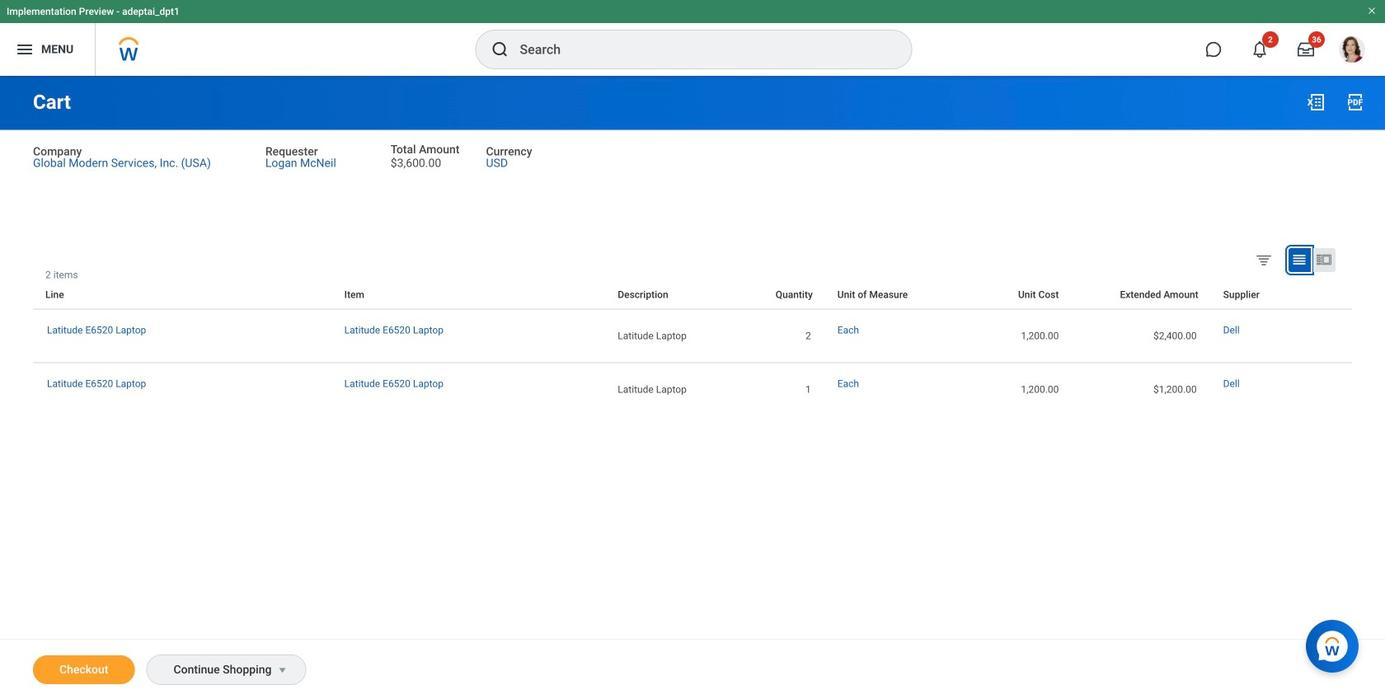 Task type: locate. For each thing, give the bounding box(es) containing it.
close environment banner image
[[1367, 6, 1377, 16]]

main content
[[0, 76, 1386, 699]]

select to filter grid data image
[[1255, 251, 1273, 268]]

notifications large image
[[1252, 41, 1268, 58]]

toggle to grid view image
[[1292, 251, 1308, 268]]

option group
[[1252, 248, 1348, 275]]

Search Workday  search field
[[520, 31, 878, 68]]

Toggle to List Detail view radio
[[1314, 248, 1336, 272]]

view printable version (pdf) image
[[1346, 92, 1366, 112]]

inbox large image
[[1298, 41, 1315, 58]]

justify image
[[15, 40, 35, 59]]

toolbar
[[1340, 269, 1353, 281]]

banner
[[0, 0, 1386, 76]]



Task type: vqa. For each thing, say whether or not it's contained in the screenshot.
Simple
no



Task type: describe. For each thing, give the bounding box(es) containing it.
Toggle to Grid view radio
[[1289, 248, 1311, 272]]

export to excel image
[[1306, 92, 1326, 112]]

search image
[[490, 40, 510, 59]]

caret down image
[[273, 664, 292, 677]]

profile logan mcneil image
[[1339, 36, 1366, 66]]

toggle to list detail view image
[[1316, 251, 1333, 268]]



